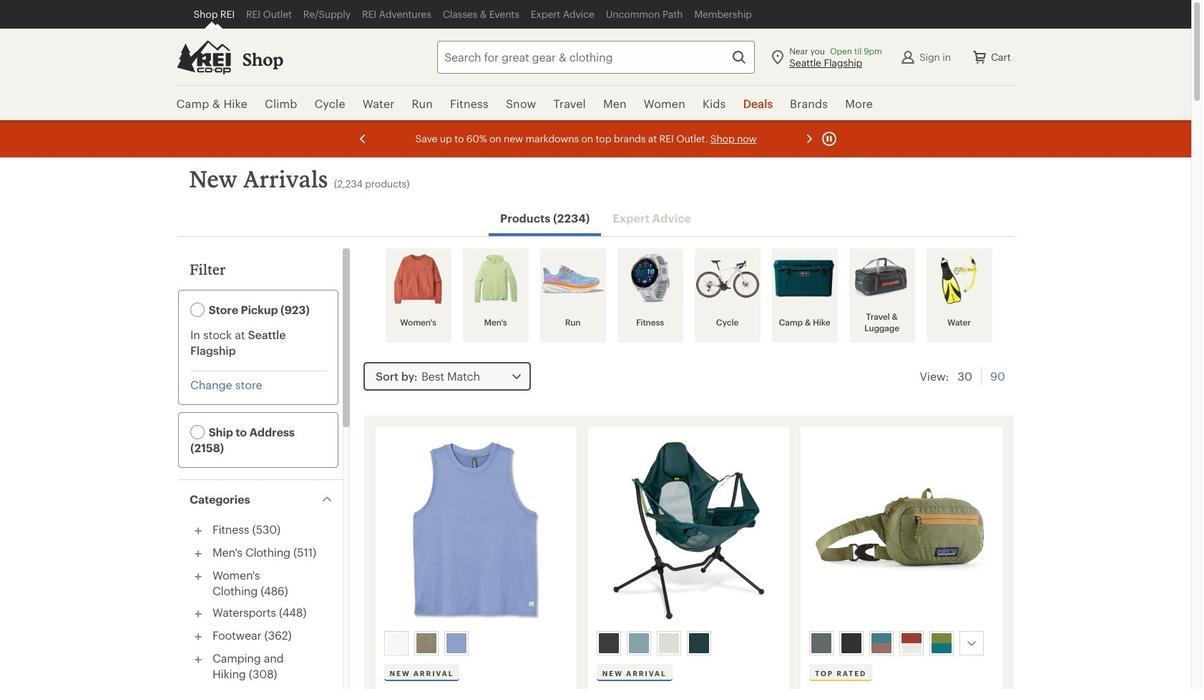 Task type: vqa. For each thing, say whether or not it's contained in the screenshot.
Toggle watersports sub-items "image"
yes



Task type: describe. For each thing, give the bounding box(es) containing it.
mangrove red image
[[902, 633, 922, 654]]

toggle men%27s-clothing sub-items image
[[189, 545, 207, 563]]

toggle camping-and-hiking sub-items image
[[189, 651, 207, 669]]

patchwork/subtidal blue image
[[872, 633, 892, 654]]

camp & hike image
[[773, 254, 836, 304]]

women's image
[[387, 254, 450, 304]]

add filter: ship to address (2158) image
[[190, 425, 204, 440]]

blue quartz heather image
[[446, 633, 466, 654]]

promotional messages marquee
[[0, 120, 1192, 157]]

subtidal blue image
[[932, 633, 952, 654]]

previous message image
[[354, 130, 371, 147]]

toggle women%27s-clothing sub-items image
[[189, 568, 207, 586]]

nemo stargaze reclining camp chair 0 image
[[597, 436, 781, 626]]

group for "vuori energy long tank top - women's 0" image
[[381, 628, 570, 659]]

pistachio heather image
[[416, 633, 436, 654]]

group for patagonia ultralight black hole mini hip pack 0 image
[[807, 628, 996, 659]]

pause banner message scrolling image
[[821, 130, 838, 147]]

expand color swatches image
[[964, 635, 981, 652]]

patagonia ultralight black hole mini hip pack 0 image
[[810, 436, 994, 626]]

shopping cart is empty image
[[971, 48, 988, 65]]

Search for great gear & clothing text field
[[437, 40, 755, 73]]



Task type: locate. For each thing, give the bounding box(es) containing it.
2 horizontal spatial group
[[807, 628, 996, 659]]

vuori energy long tank top - women's 0 image
[[384, 436, 568, 626]]

group for the nemo stargaze reclining camp chair 0 image
[[594, 628, 783, 659]]

travel & luggage image
[[851, 254, 914, 304]]

toggle watersports sub-items image
[[189, 606, 207, 623]]

rei co-op, go to rei.com home page image
[[176, 40, 231, 74]]

toggle footwear sub-items image
[[189, 628, 207, 646]]

black pearl image
[[599, 633, 619, 654]]

banner
[[0, 0, 1192, 122]]

cycle image
[[696, 254, 759, 304]]

3 group from the left
[[807, 628, 996, 659]]

pelican gray image
[[659, 633, 679, 654]]

next message image
[[801, 130, 818, 147]]

search image
[[731, 48, 748, 65]]

2 group from the left
[[594, 628, 783, 659]]

lagoon image
[[689, 633, 709, 654]]

run image
[[542, 254, 604, 304]]

None search field
[[412, 40, 755, 73]]

nouveau green image
[[812, 633, 832, 654]]

toggle fitness sub-items image
[[189, 523, 207, 540]]

men's image
[[464, 254, 527, 304]]

white image
[[386, 633, 406, 654]]

1 horizontal spatial group
[[594, 628, 783, 659]]

silt/citron image
[[629, 633, 649, 654]]

water image
[[928, 254, 991, 304]]

1 group from the left
[[381, 628, 570, 659]]

black image
[[842, 633, 862, 654]]

0 horizontal spatial group
[[381, 628, 570, 659]]

group
[[381, 628, 570, 659], [594, 628, 783, 659], [807, 628, 996, 659]]

None field
[[437, 40, 755, 73]]

fitness image
[[619, 254, 682, 304]]



